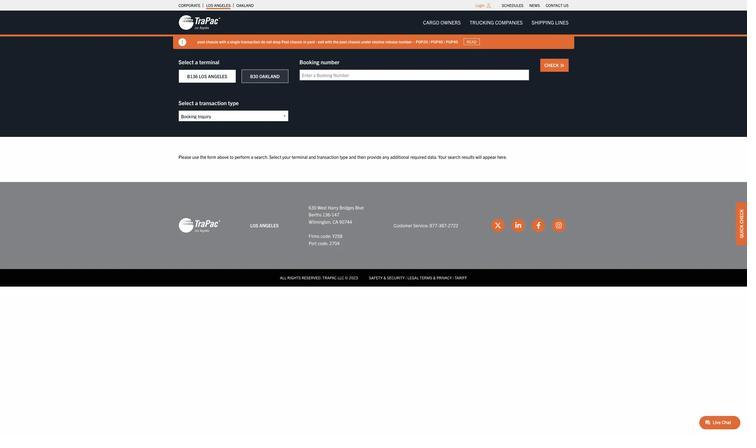 Task type: describe. For each thing, give the bounding box(es) containing it.
relative
[[372, 39, 385, 44]]

136-
[[323, 212, 332, 218]]

companies
[[495, 19, 523, 26]]

contact us
[[546, 3, 569, 8]]

to
[[230, 154, 234, 160]]

west
[[317, 205, 327, 211]]

firms code:  y258 port code:  2704
[[309, 233, 342, 246]]

rights
[[287, 276, 301, 281]]

contact
[[546, 3, 563, 8]]

appear
[[483, 154, 496, 160]]

147
[[332, 212, 339, 218]]

los inside footer
[[250, 223, 258, 228]]

menu bar containing schedules
[[499, 1, 572, 9]]

legal
[[408, 276, 419, 281]]

us
[[564, 3, 569, 8]]

1 vertical spatial angeles
[[208, 74, 227, 79]]

2 pool from the left
[[339, 39, 347, 44]]

here.
[[497, 154, 507, 160]]

release
[[385, 39, 398, 44]]

select for select a transaction type
[[178, 99, 194, 106]]

harry
[[328, 205, 338, 211]]

legal terms & privacy link
[[408, 276, 452, 281]]

los angeles inside footer
[[250, 223, 279, 228]]

trucking companies link
[[465, 17, 527, 28]]

1 vertical spatial code:
[[318, 241, 328, 246]]

2704
[[329, 241, 340, 246]]

2722
[[448, 223, 458, 228]]

not
[[266, 39, 272, 44]]

3 chassis from the left
[[348, 39, 360, 44]]

0 horizontal spatial transaction
[[199, 99, 227, 106]]

tariff link
[[455, 276, 467, 281]]

check button
[[540, 59, 569, 72]]

privacy
[[437, 276, 452, 281]]

login
[[475, 3, 485, 8]]

news link
[[529, 1, 540, 9]]

select a transaction type
[[178, 99, 239, 106]]

los angeles image for banner containing cargo owners
[[178, 15, 220, 30]]

light image
[[487, 3, 491, 8]]

1 and from the left
[[309, 154, 316, 160]]

do
[[261, 39, 265, 44]]

any
[[382, 154, 389, 160]]

quick
[[739, 225, 744, 238]]

2 with from the left
[[325, 39, 332, 44]]

trapac
[[322, 276, 337, 281]]

shipping lines
[[532, 19, 569, 26]]

0 vertical spatial code:
[[321, 233, 331, 239]]

90744
[[339, 219, 352, 225]]

shipping lines link
[[527, 17, 573, 28]]

los angeles image for footer containing 630 west harry bridges blvd
[[178, 218, 220, 234]]

0 horizontal spatial terminal
[[199, 59, 219, 65]]

read
[[467, 39, 477, 44]]

results
[[462, 154, 475, 160]]

will
[[476, 154, 482, 160]]

ca
[[333, 219, 338, 225]]

trucking
[[470, 19, 494, 26]]

required
[[410, 154, 427, 160]]

1 chassis from the left
[[206, 39, 218, 44]]

customer
[[394, 223, 412, 228]]

2 and from the left
[[349, 154, 356, 160]]

use
[[192, 154, 199, 160]]

solid image
[[178, 38, 186, 46]]

single
[[230, 39, 240, 44]]

trucking companies
[[470, 19, 523, 26]]

877-
[[430, 223, 439, 228]]

630
[[309, 205, 316, 211]]

cargo
[[423, 19, 439, 26]]

firms
[[309, 233, 320, 239]]

pool chassis with a single transaction  do not drop pool chassis in yard -  exit with the pool chassis under relative release number -  pop20 / pop40 / pop45
[[197, 39, 458, 44]]

quick check link
[[736, 202, 747, 245]]

0 horizontal spatial the
[[200, 154, 206, 160]]

a inside banner
[[227, 39, 229, 44]]

2 & from the left
[[433, 276, 436, 281]]

berths
[[309, 212, 321, 218]]

0 vertical spatial angeles
[[214, 3, 231, 8]]

check inside quick check link
[[739, 209, 744, 224]]

select a terminal
[[178, 59, 219, 65]]

number inside banner
[[399, 39, 412, 44]]

pool
[[281, 39, 289, 44]]

pop20
[[416, 39, 428, 44]]

your
[[282, 154, 291, 160]]

in
[[303, 39, 306, 44]]

1 pool from the left
[[197, 39, 205, 44]]

above
[[217, 154, 229, 160]]

service:
[[413, 223, 429, 228]]

exit
[[318, 39, 324, 44]]

0 vertical spatial los angeles
[[206, 3, 231, 8]]

1 horizontal spatial oakland
[[259, 74, 280, 79]]

footer containing 630 west harry bridges blvd
[[0, 182, 747, 287]]



Task type: locate. For each thing, give the bounding box(es) containing it.
code: up 2704
[[321, 233, 331, 239]]

1 vertical spatial check
[[739, 209, 744, 224]]

pop45
[[446, 39, 458, 44]]

| left legal
[[406, 276, 407, 281]]

1 with from the left
[[219, 39, 226, 44]]

a left single
[[227, 39, 229, 44]]

search
[[448, 154, 461, 160]]

menu bar containing cargo owners
[[419, 17, 573, 28]]

0 horizontal spatial pool
[[197, 39, 205, 44]]

cargo owners
[[423, 19, 461, 26]]

customer service: 877-387-2722
[[394, 223, 458, 228]]

select left your
[[269, 154, 281, 160]]

387-
[[439, 223, 448, 228]]

tariff
[[455, 276, 467, 281]]

drop
[[273, 39, 281, 44]]

1 horizontal spatial |
[[453, 276, 454, 281]]

1 horizontal spatial /
[[444, 39, 445, 44]]

1 / from the left
[[429, 39, 430, 44]]

0 horizontal spatial oakland
[[236, 3, 254, 8]]

menu bar inside banner
[[419, 17, 573, 28]]

booking
[[299, 59, 319, 65]]

1 vertical spatial los
[[199, 74, 207, 79]]

los
[[206, 3, 213, 8], [199, 74, 207, 79], [250, 223, 258, 228]]

news
[[529, 3, 540, 8]]

| left tariff 'link'
[[453, 276, 454, 281]]

0 horizontal spatial &
[[383, 276, 386, 281]]

0 horizontal spatial -
[[316, 39, 317, 44]]

form
[[207, 154, 216, 160]]

code: right port
[[318, 241, 328, 246]]

1 - from the left
[[316, 39, 317, 44]]

angeles
[[214, 3, 231, 8], [208, 74, 227, 79], [259, 223, 279, 228]]

data.
[[428, 154, 437, 160]]

safety
[[369, 276, 383, 281]]

1 horizontal spatial los angeles
[[250, 223, 279, 228]]

1 horizontal spatial &
[[433, 276, 436, 281]]

and left then
[[349, 154, 356, 160]]

then
[[357, 154, 366, 160]]

2 - from the left
[[413, 39, 414, 44]]

terminal up b136 los angeles
[[199, 59, 219, 65]]

under
[[361, 39, 371, 44]]

1 vertical spatial transaction
[[199, 99, 227, 106]]

select for select a terminal
[[178, 59, 194, 65]]

all rights reserved. trapac llc © 2023
[[280, 276, 358, 281]]

a down b136
[[195, 99, 198, 106]]

perform
[[235, 154, 250, 160]]

2 horizontal spatial chassis
[[348, 39, 360, 44]]

2 los angeles image from the top
[[178, 218, 220, 234]]

1 | from the left
[[406, 276, 407, 281]]

- left pop20
[[413, 39, 414, 44]]

& right safety
[[383, 276, 386, 281]]

2 vertical spatial transaction
[[317, 154, 339, 160]]

1 & from the left
[[383, 276, 386, 281]]

menu bar up 'shipping'
[[499, 1, 572, 9]]

additional
[[390, 154, 409, 160]]

provide
[[367, 154, 381, 160]]

los angeles
[[206, 3, 231, 8], [250, 223, 279, 228]]

schedules
[[502, 3, 523, 8]]

a left search.
[[251, 154, 253, 160]]

1 horizontal spatial check
[[739, 209, 744, 224]]

cargo owners link
[[419, 17, 465, 28]]

yard
[[307, 39, 315, 44]]

reserved.
[[302, 276, 322, 281]]

1 horizontal spatial terminal
[[292, 154, 308, 160]]

/ left pop40
[[429, 39, 430, 44]]

0 horizontal spatial /
[[429, 39, 430, 44]]

los angeles image
[[178, 15, 220, 30], [178, 218, 220, 234]]

0 horizontal spatial los angeles
[[206, 3, 231, 8]]

|
[[406, 276, 407, 281], [453, 276, 454, 281]]

1 horizontal spatial -
[[413, 39, 414, 44]]

banner containing cargo owners
[[0, 11, 747, 49]]

pool right solid image
[[197, 39, 205, 44]]

1 horizontal spatial with
[[325, 39, 332, 44]]

y258
[[332, 233, 342, 239]]

pool right exit
[[339, 39, 347, 44]]

contact us link
[[546, 1, 569, 9]]

oakland
[[236, 3, 254, 8], [259, 74, 280, 79]]

630 west harry bridges blvd berths 136-147 wilmington, ca 90744
[[309, 205, 364, 225]]

transaction inside banner
[[241, 39, 260, 44]]

a up b136
[[195, 59, 198, 65]]

read link
[[464, 38, 480, 45]]

- left exit
[[316, 39, 317, 44]]

0 vertical spatial select
[[178, 59, 194, 65]]

b30
[[250, 74, 258, 79]]

search.
[[254, 154, 268, 160]]

0 vertical spatial number
[[399, 39, 412, 44]]

1 vertical spatial the
[[200, 154, 206, 160]]

check inside check button
[[544, 62, 560, 68]]

terminal right your
[[292, 154, 308, 160]]

number right release
[[399, 39, 412, 44]]

2 | from the left
[[453, 276, 454, 281]]

select up b136
[[178, 59, 194, 65]]

transaction
[[241, 39, 260, 44], [199, 99, 227, 106], [317, 154, 339, 160]]

please
[[178, 154, 191, 160]]

0 vertical spatial oakland
[[236, 3, 254, 8]]

0 horizontal spatial number
[[321, 59, 339, 65]]

1 horizontal spatial and
[[349, 154, 356, 160]]

1 horizontal spatial transaction
[[241, 39, 260, 44]]

with right exit
[[325, 39, 332, 44]]

safety & security link
[[369, 276, 405, 281]]

1 vertical spatial oakland
[[259, 74, 280, 79]]

0 horizontal spatial and
[[309, 154, 316, 160]]

b136 los angeles
[[187, 74, 227, 79]]

menu bar down "light" image
[[419, 17, 573, 28]]

all
[[280, 276, 286, 281]]

0 vertical spatial the
[[333, 39, 339, 44]]

1 vertical spatial type
[[340, 154, 348, 160]]

2023
[[349, 276, 358, 281]]

blvd
[[355, 205, 364, 211]]

menu bar
[[499, 1, 572, 9], [419, 17, 573, 28]]

type
[[228, 99, 239, 106], [340, 154, 348, 160]]

lines
[[555, 19, 569, 26]]

with left single
[[219, 39, 226, 44]]

oakland link
[[236, 1, 254, 9]]

1 horizontal spatial number
[[399, 39, 412, 44]]

0 vertical spatial transaction
[[241, 39, 260, 44]]

oakland right the los angeles link
[[236, 3, 254, 8]]

0 vertical spatial terminal
[[199, 59, 219, 65]]

your
[[438, 154, 447, 160]]

1 vertical spatial menu bar
[[419, 17, 573, 28]]

security
[[387, 276, 405, 281]]

1 horizontal spatial pool
[[339, 39, 347, 44]]

shipping
[[532, 19, 554, 26]]

0 horizontal spatial |
[[406, 276, 407, 281]]

1 vertical spatial terminal
[[292, 154, 308, 160]]

0 vertical spatial los
[[206, 3, 213, 8]]

0 horizontal spatial check
[[544, 62, 560, 68]]

©
[[345, 276, 348, 281]]

0 vertical spatial check
[[544, 62, 560, 68]]

select down b136
[[178, 99, 194, 106]]

booking number
[[299, 59, 339, 65]]

quick check
[[739, 209, 744, 238]]

los angeles image inside footer
[[178, 218, 220, 234]]

2 chassis from the left
[[290, 39, 302, 44]]

please use the form above to perform a search. select your terminal and transaction type and then provide any additional required data. your search results will appear here.
[[178, 154, 507, 160]]

0 vertical spatial los angeles image
[[178, 15, 220, 30]]

number down pool chassis with a single transaction  do not drop pool chassis in yard -  exit with the pool chassis under relative release number -  pop20 / pop40 / pop45
[[321, 59, 339, 65]]

2 vertical spatial angeles
[[259, 223, 279, 228]]

and right your
[[309, 154, 316, 160]]

1 vertical spatial select
[[178, 99, 194, 106]]

1 vertical spatial number
[[321, 59, 339, 65]]

-
[[316, 39, 317, 44], [413, 39, 414, 44]]

with
[[219, 39, 226, 44], [325, 39, 332, 44]]

0 horizontal spatial type
[[228, 99, 239, 106]]

1 los angeles image from the top
[[178, 15, 220, 30]]

owners
[[440, 19, 461, 26]]

banner
[[0, 11, 747, 49]]

1 vertical spatial los angeles image
[[178, 218, 220, 234]]

b30 oakland
[[250, 74, 280, 79]]

corporate
[[178, 3, 200, 8]]

select
[[178, 59, 194, 65], [178, 99, 194, 106], [269, 154, 281, 160]]

0 horizontal spatial chassis
[[206, 39, 218, 44]]

footer
[[0, 182, 747, 287]]

2 vertical spatial los
[[250, 223, 258, 228]]

1 horizontal spatial chassis
[[290, 39, 302, 44]]

terms
[[420, 276, 432, 281]]

0 vertical spatial type
[[228, 99, 239, 106]]

the right 'use'
[[200, 154, 206, 160]]

the right exit
[[333, 39, 339, 44]]

2 horizontal spatial transaction
[[317, 154, 339, 160]]

safety & security | legal terms & privacy | tariff
[[369, 276, 467, 281]]

2 vertical spatial select
[[269, 154, 281, 160]]

/ left pop45
[[444, 39, 445, 44]]

oakland right b30
[[259, 74, 280, 79]]

chassis left single
[[206, 39, 218, 44]]

1 horizontal spatial the
[[333, 39, 339, 44]]

check
[[544, 62, 560, 68], [739, 209, 744, 224]]

los angeles link
[[206, 1, 231, 9]]

0 horizontal spatial with
[[219, 39, 226, 44]]

& right 'terms'
[[433, 276, 436, 281]]

1 vertical spatial los angeles
[[250, 223, 279, 228]]

2 / from the left
[[444, 39, 445, 44]]

wilmington,
[[309, 219, 332, 225]]

llc
[[338, 276, 344, 281]]

chassis left in
[[290, 39, 302, 44]]

0 vertical spatial menu bar
[[499, 1, 572, 9]]

1 horizontal spatial type
[[340, 154, 348, 160]]

a
[[227, 39, 229, 44], [195, 59, 198, 65], [195, 99, 198, 106], [251, 154, 253, 160]]

angeles inside footer
[[259, 223, 279, 228]]

solid image
[[560, 63, 564, 68]]

bridges
[[339, 205, 354, 211]]

chassis left under
[[348, 39, 360, 44]]

Booking number text field
[[299, 70, 529, 81]]



Task type: vqa. For each thing, say whether or not it's contained in the screenshot.
the number(s)
no



